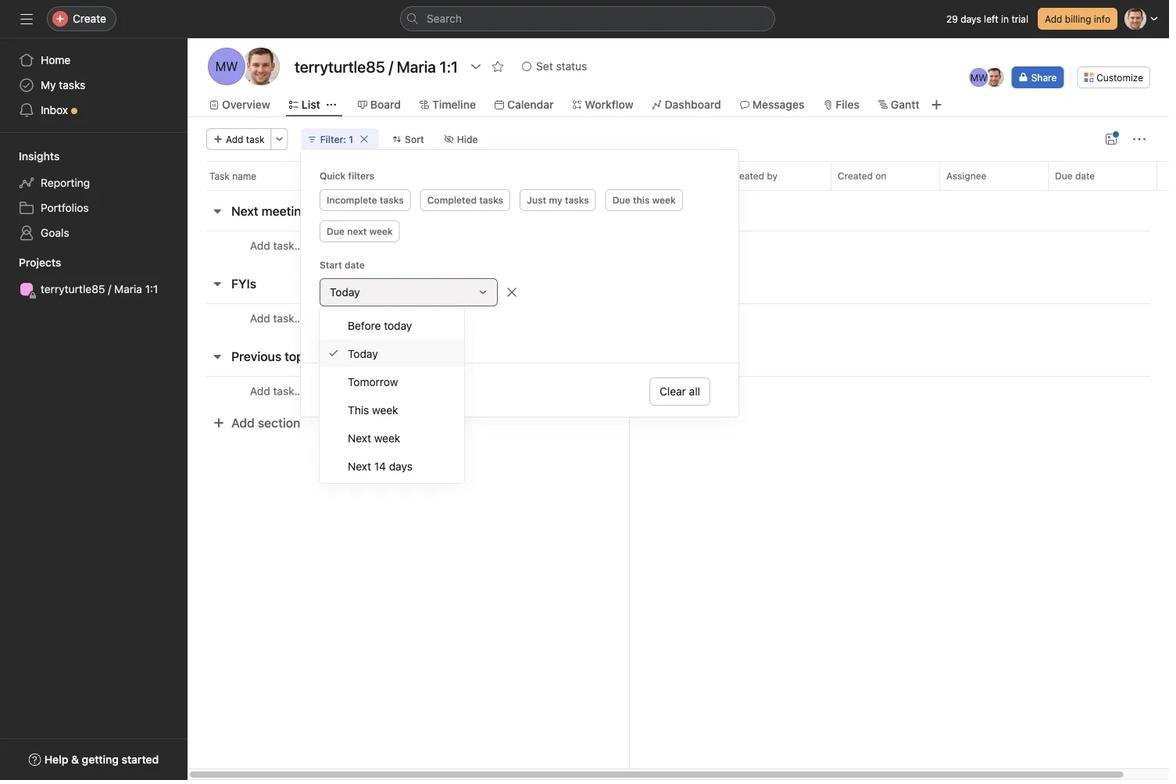 Task type: locate. For each thing, give the bounding box(es) containing it.
timeline link
[[420, 96, 476, 113]]

tt left share 'button'
[[989, 72, 1001, 83]]

row
[[188, 161, 1170, 190], [206, 189, 1170, 191]]

add task…
[[250, 239, 303, 252], [250, 312, 303, 325], [250, 385, 303, 398]]

3 add task… row from the top
[[188, 376, 1170, 406]]

0 vertical spatial add task…
[[250, 239, 303, 252]]

1 horizontal spatial due
[[613, 195, 631, 206]]

next
[[231, 204, 259, 219], [348, 431, 371, 444], [348, 460, 371, 473]]

&
[[71, 753, 79, 766]]

filter: 1
[[320, 134, 354, 145]]

clear image
[[360, 135, 369, 144]]

task… down 'meeting'
[[273, 239, 303, 252]]

2 vertical spatial due
[[327, 226, 345, 237]]

add task… down more section actions image on the top left
[[250, 312, 303, 325]]

collapse task list for this section image left previous
[[211, 350, 224, 363]]

1 horizontal spatial created
[[838, 170, 873, 181]]

0 vertical spatial today
[[330, 286, 360, 299]]

add task… button up section
[[250, 383, 303, 400]]

files
[[836, 98, 860, 111]]

add task… button for topics
[[250, 383, 303, 400]]

0 horizontal spatial due
[[327, 226, 345, 237]]

clear
[[660, 385, 686, 398]]

1 add task… button from the top
[[250, 237, 303, 255]]

goals link
[[9, 221, 178, 246]]

next left 14
[[348, 460, 371, 473]]

14
[[374, 460, 386, 473]]

2 created from the left
[[838, 170, 873, 181]]

today button
[[320, 278, 498, 307]]

1 vertical spatial next
[[348, 431, 371, 444]]

next for next week
[[348, 431, 371, 444]]

None text field
[[291, 52, 462, 81]]

task… up section
[[273, 385, 303, 398]]

today down "start date"
[[330, 286, 360, 299]]

assignee
[[947, 170, 987, 181]]

add task… button down next meeting
[[250, 237, 303, 255]]

due inside button
[[613, 195, 631, 206]]

tt up overview
[[253, 59, 269, 74]]

1 vertical spatial due
[[613, 195, 631, 206]]

task… down more section actions image on the top left
[[273, 312, 303, 325]]

1 vertical spatial add task…
[[250, 312, 303, 325]]

projects button
[[0, 255, 61, 271]]

quick
[[320, 170, 346, 181]]

board link
[[358, 96, 401, 113]]

next down name on the left top
[[231, 204, 259, 219]]

2 vertical spatial add task… button
[[250, 383, 303, 400]]

this week link
[[320, 396, 464, 424]]

week inside button
[[370, 226, 393, 237]]

today group
[[320, 278, 720, 307]]

set status
[[537, 60, 587, 73]]

created left on
[[838, 170, 873, 181]]

task… for topics
[[273, 385, 303, 398]]

previous topics button
[[231, 343, 321, 371]]

calendar
[[507, 98, 554, 111]]

due inside button
[[327, 226, 345, 237]]

0 horizontal spatial created
[[730, 170, 765, 181]]

0 horizontal spatial date
[[345, 260, 365, 271]]

tomorrow
[[348, 375, 398, 388]]

next for next meeting
[[231, 204, 259, 219]]

add task… row
[[188, 231, 1170, 260], [188, 303, 1170, 333], [188, 376, 1170, 406]]

my
[[549, 195, 563, 206]]

inbox
[[41, 104, 68, 117]]

more actions image
[[275, 135, 284, 144]]

next down this
[[348, 431, 371, 444]]

customize button
[[1078, 66, 1151, 88]]

add task… button
[[250, 237, 303, 255], [250, 310, 303, 327], [250, 383, 303, 400]]

help & getting started button
[[19, 746, 169, 774]]

1 vertical spatial date
[[345, 260, 365, 271]]

tasks right my
[[59, 79, 86, 91]]

3 task… from the top
[[273, 385, 303, 398]]

days right "29"
[[961, 13, 982, 24]]

0 vertical spatial days
[[961, 13, 982, 24]]

1 created from the left
[[730, 170, 765, 181]]

0 vertical spatial collapse task list for this section image
[[211, 205, 224, 217]]

tasks right "completed"
[[480, 195, 504, 206]]

completed
[[427, 195, 477, 206]]

days right 14
[[389, 460, 413, 473]]

save options image
[[1106, 133, 1118, 145]]

tasks for incomplete tasks
[[380, 195, 404, 206]]

add task… button up previous topics
[[250, 310, 303, 327]]

add billing info button
[[1038, 8, 1118, 30]]

home
[[41, 54, 71, 66]]

1 horizontal spatial date
[[1076, 170, 1096, 181]]

1 vertical spatial add task… row
[[188, 303, 1170, 333]]

0 horizontal spatial days
[[389, 460, 413, 473]]

add to starred image
[[492, 60, 504, 73]]

add
[[1045, 13, 1063, 24], [226, 134, 244, 145], [250, 239, 270, 252], [250, 312, 270, 325], [250, 385, 270, 398], [231, 416, 255, 430]]

2 vertical spatial add task…
[[250, 385, 303, 398]]

date for start date
[[345, 260, 365, 271]]

0 vertical spatial add task… row
[[188, 231, 1170, 260]]

mw
[[215, 59, 238, 74], [971, 72, 988, 83]]

collapse task list for this section image down task
[[211, 205, 224, 217]]

tasks inside global 'element'
[[59, 79, 86, 91]]

3 add task… button from the top
[[250, 383, 303, 400]]

1 vertical spatial collapse task list for this section image
[[211, 278, 224, 290]]

collapse task list for this section image left fyis
[[211, 278, 224, 290]]

1 vertical spatial today
[[348, 347, 378, 360]]

reporting link
[[9, 170, 178, 195]]

add task… row for next meeting
[[188, 231, 1170, 260]]

created for created by
[[730, 170, 765, 181]]

before today link
[[320, 311, 464, 339]]

projects
[[19, 256, 61, 269]]

tasks
[[59, 79, 86, 91], [380, 195, 404, 206], [480, 195, 504, 206], [565, 195, 589, 206]]

name
[[232, 170, 257, 181]]

dashboard link
[[653, 96, 722, 113]]

0 vertical spatial add task… button
[[250, 237, 303, 255]]

next for next 14 days
[[348, 460, 371, 473]]

list link
[[289, 96, 320, 113]]

2 add task… row from the top
[[188, 303, 1170, 333]]

created by
[[730, 170, 778, 181]]

1 add task… from the top
[[250, 239, 303, 252]]

share
[[1032, 72, 1057, 83]]

just
[[527, 195, 547, 206]]

next week link
[[320, 424, 464, 452]]

1 vertical spatial add task… button
[[250, 310, 303, 327]]

board
[[371, 98, 401, 111]]

billing
[[1066, 13, 1092, 24]]

before today
[[348, 319, 412, 332]]

1 collapse task list for this section image from the top
[[211, 205, 224, 217]]

task… for meeting
[[273, 239, 303, 252]]

mw up overview link
[[215, 59, 238, 74]]

add task… down next meeting
[[250, 239, 303, 252]]

completed tasks button
[[420, 189, 511, 211]]

add task button
[[206, 128, 272, 150]]

2 horizontal spatial due
[[1056, 170, 1073, 181]]

0 vertical spatial due
[[1056, 170, 1073, 181]]

workflow link
[[573, 96, 634, 113]]

terryturtle85 / maria 1:1
[[41, 283, 158, 296]]

next meeting
[[231, 204, 309, 219]]

just my tasks
[[527, 195, 589, 206]]

trial
[[1012, 13, 1029, 24]]

due for due date
[[1056, 170, 1073, 181]]

incomplete
[[327, 195, 377, 206]]

today
[[384, 319, 412, 332]]

tt
[[253, 59, 269, 74], [989, 72, 1001, 83]]

show options image
[[470, 60, 483, 73]]

1 task… from the top
[[273, 239, 303, 252]]

1 vertical spatial task…
[[273, 312, 303, 325]]

2 vertical spatial task…
[[273, 385, 303, 398]]

goals
[[41, 226, 69, 239]]

set
[[537, 60, 553, 73]]

today
[[330, 286, 360, 299], [348, 347, 378, 360]]

due inside row
[[1056, 170, 1073, 181]]

2 vertical spatial next
[[348, 460, 371, 473]]

created on
[[838, 170, 887, 181]]

0 vertical spatial next
[[231, 204, 259, 219]]

2 vertical spatial add task… row
[[188, 376, 1170, 406]]

mw left share 'button'
[[971, 72, 988, 83]]

search
[[427, 12, 462, 25]]

created for created on
[[838, 170, 873, 181]]

3 add task… from the top
[[250, 385, 303, 398]]

3 collapse task list for this section image from the top
[[211, 350, 224, 363]]

due this week
[[613, 195, 676, 206]]

insights button
[[0, 149, 60, 164]]

today down before
[[348, 347, 378, 360]]

add tab image
[[931, 99, 944, 111]]

fyis button
[[231, 270, 257, 298]]

next inside button
[[231, 204, 259, 219]]

0 vertical spatial task…
[[273, 239, 303, 252]]

tasks for completed tasks
[[480, 195, 504, 206]]

2 vertical spatial collapse task list for this section image
[[211, 350, 224, 363]]

terryturtle85
[[41, 283, 105, 296]]

2 task… from the top
[[273, 312, 303, 325]]

gantt link
[[879, 96, 920, 113]]

0 vertical spatial date
[[1076, 170, 1096, 181]]

2 collapse task list for this section image from the top
[[211, 278, 224, 290]]

task…
[[273, 239, 303, 252], [273, 312, 303, 325], [273, 385, 303, 398]]

set status button
[[515, 56, 594, 77]]

collapse task list for this section image
[[211, 205, 224, 217], [211, 278, 224, 290], [211, 350, 224, 363]]

task name
[[210, 170, 257, 181]]

1 add task… row from the top
[[188, 231, 1170, 260]]

0 horizontal spatial tt
[[253, 59, 269, 74]]

due
[[1056, 170, 1073, 181], [613, 195, 631, 206], [327, 226, 345, 237]]

1 horizontal spatial days
[[961, 13, 982, 24]]

created left 'by'
[[730, 170, 765, 181]]

created
[[730, 170, 765, 181], [838, 170, 873, 181]]

add down the 'next meeting' button
[[250, 239, 270, 252]]

2 add task… from the top
[[250, 312, 303, 325]]

tasks right the incomplete
[[380, 195, 404, 206]]

add task… row for previous topics
[[188, 376, 1170, 406]]

quick filters
[[320, 170, 375, 181]]

topics
[[285, 349, 321, 364]]

my tasks
[[41, 79, 86, 91]]

add task… up section
[[250, 385, 303, 398]]



Task type: describe. For each thing, give the bounding box(es) containing it.
29 days left in trial
[[947, 13, 1029, 24]]

clear all button
[[650, 378, 711, 406]]

on
[[876, 170, 887, 181]]

2 add task… button from the top
[[250, 310, 303, 327]]

projects element
[[0, 249, 188, 305]]

getting
[[82, 753, 119, 766]]

/
[[108, 283, 111, 296]]

add task… button for meeting
[[250, 237, 303, 255]]

due next week
[[327, 226, 393, 237]]

1
[[349, 134, 354, 145]]

insights
[[19, 150, 60, 163]]

sort
[[405, 134, 424, 145]]

due for due this week
[[613, 195, 631, 206]]

collapse task list for this section image for previous topics
[[211, 350, 224, 363]]

next meeting button
[[231, 197, 309, 225]]

this
[[633, 195, 650, 206]]

tomorrow link
[[320, 368, 464, 396]]

0 horizontal spatial mw
[[215, 59, 238, 74]]

add left billing
[[1045, 13, 1063, 24]]

filter:
[[320, 134, 346, 145]]

incomplete tasks
[[327, 195, 404, 206]]

timeline
[[432, 98, 476, 111]]

collapse task list for this section image for next meeting
[[211, 205, 224, 217]]

1 vertical spatial days
[[389, 460, 413, 473]]

help & getting started
[[44, 753, 159, 766]]

global element
[[0, 38, 188, 132]]

remove image
[[506, 286, 518, 299]]

portfolios
[[41, 201, 89, 214]]

create
[[73, 12, 106, 25]]

due for due next week
[[327, 226, 345, 237]]

customize
[[1097, 72, 1144, 83]]

due next week button
[[320, 221, 400, 242]]

week inside button
[[653, 195, 676, 206]]

add up "add section" button
[[250, 385, 270, 398]]

this
[[348, 403, 369, 416]]

next 14 days link
[[320, 452, 464, 480]]

completed tasks
[[427, 195, 504, 206]]

status
[[556, 60, 587, 73]]

add billing info
[[1045, 13, 1111, 24]]

share button
[[1012, 66, 1064, 88]]

1:1
[[145, 283, 158, 296]]

start date
[[320, 260, 365, 271]]

row containing task name
[[188, 161, 1170, 190]]

1 horizontal spatial tt
[[989, 72, 1001, 83]]

add section button
[[206, 409, 307, 437]]

due this week button
[[606, 189, 683, 211]]

my tasks link
[[9, 73, 178, 98]]

portfolios link
[[9, 195, 178, 221]]

maria
[[114, 283, 142, 296]]

next
[[347, 226, 367, 237]]

overview
[[222, 98, 270, 111]]

files link
[[824, 96, 860, 113]]

next week
[[348, 431, 401, 444]]

add section
[[231, 416, 301, 430]]

add left section
[[231, 416, 255, 430]]

search button
[[400, 6, 776, 31]]

filters
[[348, 170, 375, 181]]

previous
[[231, 349, 282, 364]]

messages link
[[740, 96, 805, 113]]

add task… for topics
[[250, 385, 303, 398]]

left
[[985, 13, 999, 24]]

in
[[1002, 13, 1010, 24]]

all
[[689, 385, 701, 398]]

next 14 days
[[348, 460, 413, 473]]

today link
[[320, 339, 464, 368]]

start
[[320, 260, 342, 271]]

overview link
[[210, 96, 270, 113]]

reporting
[[41, 176, 90, 189]]

today inside dropdown button
[[330, 286, 360, 299]]

add left task
[[226, 134, 244, 145]]

search list box
[[400, 6, 776, 31]]

create button
[[47, 6, 116, 31]]

workflow
[[585, 98, 634, 111]]

gantt
[[891, 98, 920, 111]]

hide sidebar image
[[20, 13, 33, 25]]

tasks right "my"
[[565, 195, 589, 206]]

more section actions image
[[286, 278, 299, 290]]

1 horizontal spatial mw
[[971, 72, 988, 83]]

calendar link
[[495, 96, 554, 113]]

fyis
[[231, 276, 257, 291]]

add down fyis
[[250, 312, 270, 325]]

dashboard
[[665, 98, 722, 111]]

just my tasks button
[[520, 189, 596, 211]]

started
[[122, 753, 159, 766]]

previous topics
[[231, 349, 321, 364]]

add task… for meeting
[[250, 239, 303, 252]]

tasks for my tasks
[[59, 79, 86, 91]]

inbox link
[[9, 98, 178, 123]]

my
[[41, 79, 56, 91]]

date for due date
[[1076, 170, 1096, 181]]

task
[[210, 170, 230, 181]]

list
[[302, 98, 320, 111]]

tab actions image
[[327, 100, 336, 109]]

hide
[[457, 134, 478, 145]]

filter: 1 button
[[301, 128, 379, 150]]

help
[[44, 753, 68, 766]]

this week
[[348, 403, 399, 416]]

29
[[947, 13, 959, 24]]

meeting
[[262, 204, 309, 219]]

hide button
[[438, 128, 485, 150]]

more actions image
[[1134, 133, 1146, 145]]

section
[[258, 416, 301, 430]]

insights element
[[0, 142, 188, 249]]



Task type: vqa. For each thing, say whether or not it's contained in the screenshot.
Close toast Image
no



